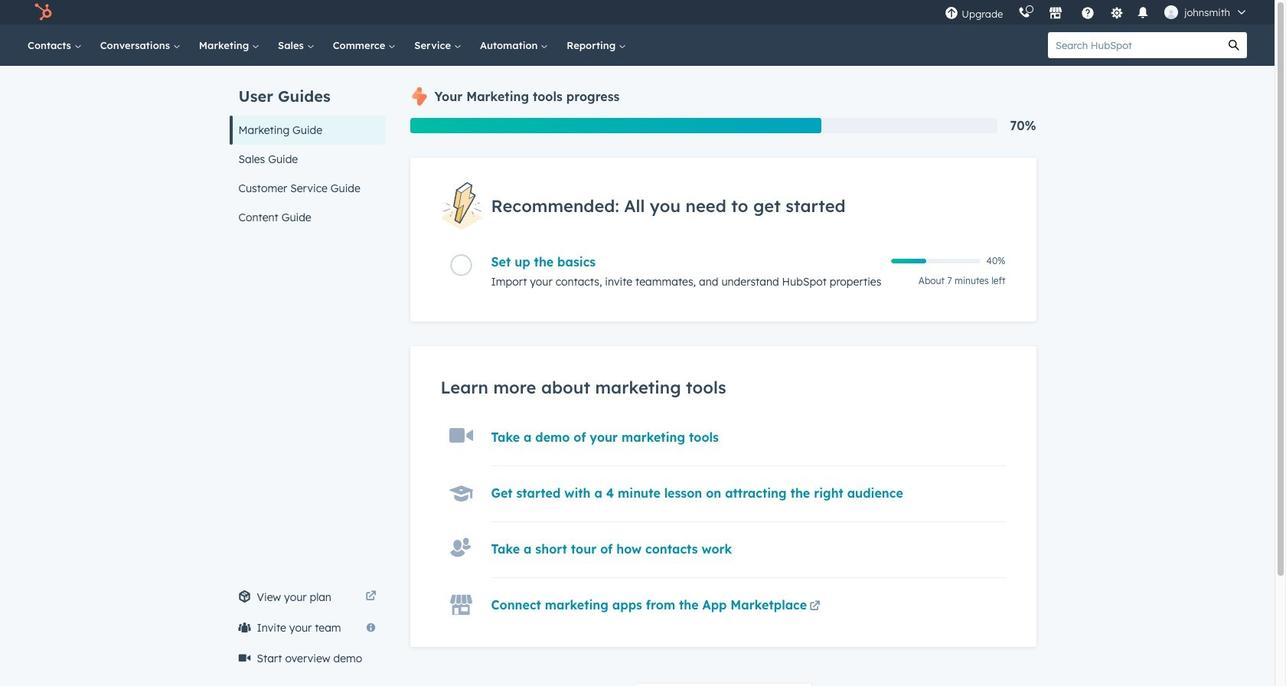 Task type: vqa. For each thing, say whether or not it's contained in the screenshot.
Objects BUTTON
no



Task type: locate. For each thing, give the bounding box(es) containing it.
0 horizontal spatial link opens in a new window image
[[366, 588, 376, 606]]

1 horizontal spatial link opens in a new window image
[[810, 598, 820, 616]]

link opens in a new window image
[[366, 591, 376, 603], [810, 598, 820, 616]]

menu
[[937, 0, 1256, 25]]

marketplaces image
[[1049, 7, 1063, 21]]

progress bar
[[410, 118, 822, 133]]

link opens in a new window image
[[366, 588, 376, 606], [810, 601, 820, 613]]

john smith image
[[1165, 5, 1179, 19]]



Task type: describe. For each thing, give the bounding box(es) containing it.
Search HubSpot search field
[[1048, 32, 1221, 58]]

user guides element
[[229, 66, 385, 232]]

0 horizontal spatial link opens in a new window image
[[366, 591, 376, 603]]

1 horizontal spatial link opens in a new window image
[[810, 601, 820, 613]]

[object object] complete progress bar
[[891, 259, 927, 264]]



